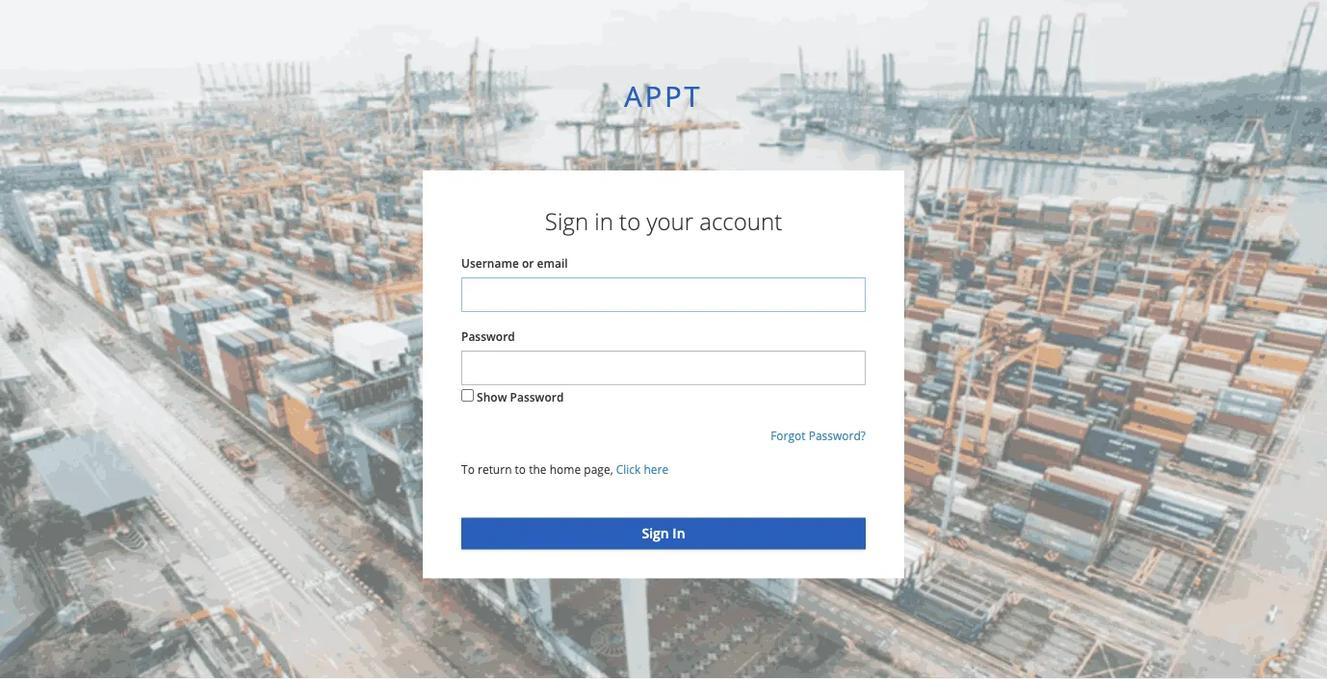 Task type: locate. For each thing, give the bounding box(es) containing it.
or
[[522, 255, 534, 271]]

None submit
[[461, 518, 866, 550]]

account
[[700, 206, 782, 237]]

to left the
[[515, 462, 526, 478]]

password right show
[[510, 389, 564, 405]]

password up show
[[461, 328, 515, 344]]

password
[[461, 328, 515, 344], [510, 389, 564, 405]]

to
[[620, 206, 641, 237], [515, 462, 526, 478]]

0 vertical spatial password
[[461, 328, 515, 344]]

Show Password checkbox
[[461, 389, 474, 402]]

1 vertical spatial to
[[515, 462, 526, 478]]

to for the
[[515, 462, 526, 478]]

0 vertical spatial to
[[620, 206, 641, 237]]

sign in to your account
[[545, 206, 782, 237]]

password?
[[809, 428, 866, 444]]

Password password field
[[461, 351, 866, 386]]

email
[[537, 255, 568, 271]]

forgot password? link
[[771, 428, 866, 444]]

in
[[595, 206, 614, 237]]

1 horizontal spatial to
[[620, 206, 641, 237]]

here
[[644, 462, 669, 478]]

page,
[[584, 462, 613, 478]]

click
[[616, 462, 641, 478]]

0 horizontal spatial to
[[515, 462, 526, 478]]

1 vertical spatial password
[[510, 389, 564, 405]]

the
[[529, 462, 547, 478]]

to right in
[[620, 206, 641, 237]]

Username or email text field
[[461, 278, 866, 312]]

appt
[[625, 77, 703, 115]]



Task type: describe. For each thing, give the bounding box(es) containing it.
forgot password?
[[771, 428, 866, 444]]

to for your
[[620, 206, 641, 237]]

your
[[647, 206, 694, 237]]

sign
[[545, 206, 589, 237]]

username or email
[[461, 255, 568, 271]]

home
[[550, 462, 581, 478]]

return
[[478, 462, 512, 478]]

show password
[[477, 389, 564, 405]]

forgot
[[771, 428, 806, 444]]

to return to the home page, click here
[[461, 462, 669, 478]]

click here link
[[616, 462, 669, 478]]

show
[[477, 389, 507, 405]]

to
[[461, 462, 475, 478]]

username
[[461, 255, 519, 271]]



